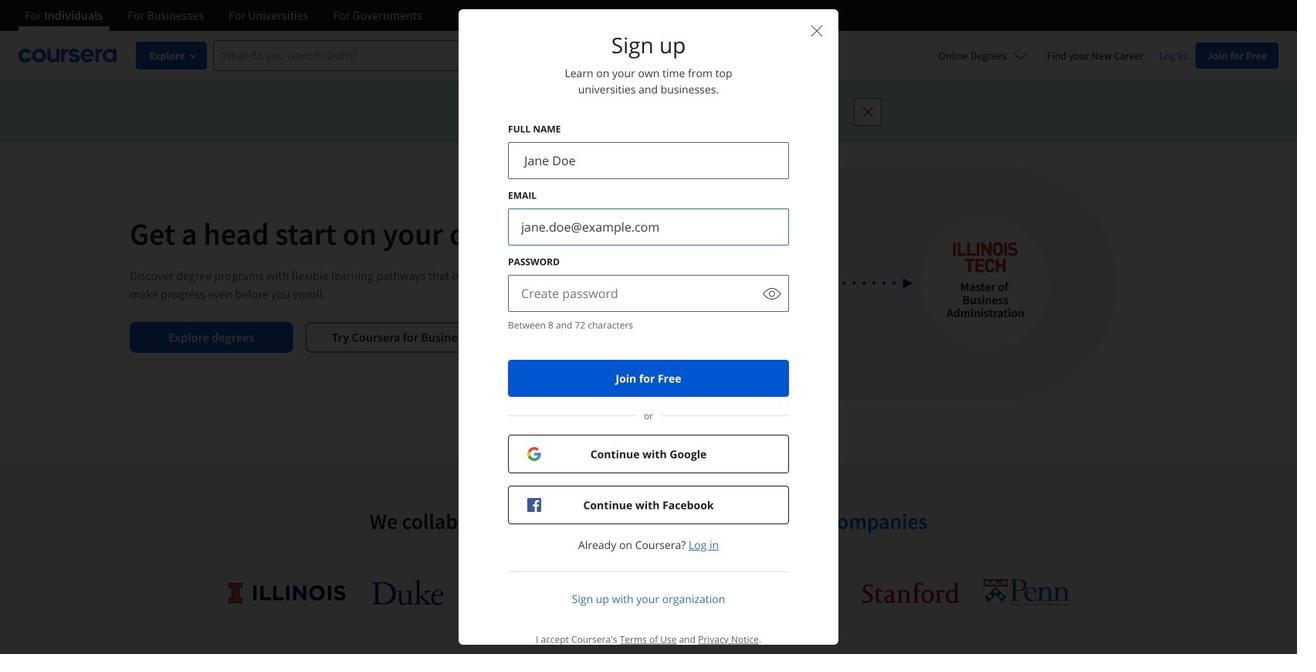 Task type: locate. For each thing, give the bounding box(es) containing it.
name@email.com email field
[[509, 209, 789, 245]]

Enter your full name text field
[[509, 143, 789, 178]]

None search field
[[213, 40, 594, 71]]

your password is hidden image
[[763, 284, 782, 303]]

stanford university image
[[863, 582, 960, 603]]

authentication modal dialog
[[459, 9, 839, 654]]

close modal image
[[808, 22, 826, 40], [811, 25, 823, 37]]

coursera image
[[19, 43, 117, 68]]

alert
[[0, 81, 1298, 143]]



Task type: describe. For each thing, give the bounding box(es) containing it.
banner navigation
[[12, 0, 435, 31]]

university of pennsylvania image
[[984, 578, 1070, 607]]

university of illinois at urbana-champaign image
[[227, 580, 348, 605]]

Create password password field
[[509, 276, 756, 311]]

ibm image
[[640, 578, 711, 607]]

duke university image
[[372, 580, 444, 605]]

university of michigan image
[[575, 572, 616, 614]]



Task type: vqa. For each thing, say whether or not it's contained in the screenshot.
List Item to the bottom
no



